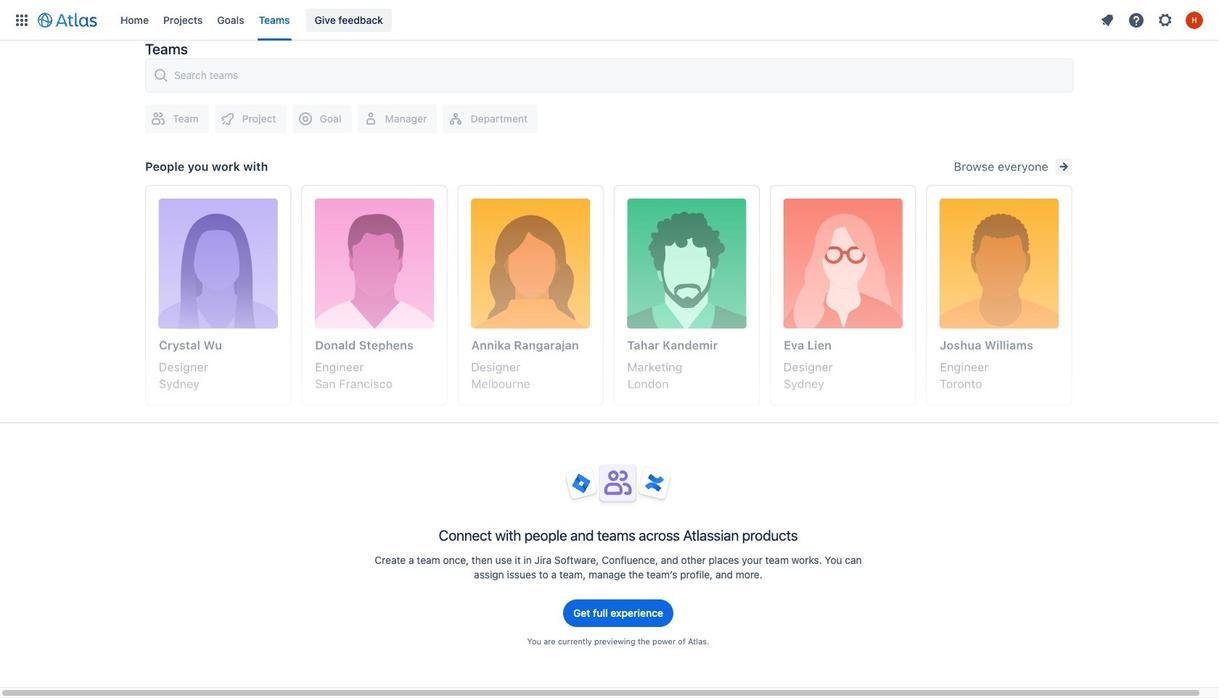 Task type: describe. For each thing, give the bounding box(es) containing it.
switch to... image
[[13, 11, 30, 29]]

account image
[[1186, 11, 1203, 29]]



Task type: locate. For each thing, give the bounding box(es) containing it.
notifications image
[[1099, 11, 1116, 29]]

banner
[[0, 0, 1219, 41]]

top element
[[9, 0, 1095, 40]]

list
[[113, 0, 1095, 40], [1095, 8, 1211, 32]]

settings image
[[1157, 11, 1174, 29]]

Search teams field
[[170, 62, 1067, 89]]

help icon image
[[1128, 11, 1145, 29]]

search teams image
[[152, 67, 170, 84]]



Task type: vqa. For each thing, say whether or not it's contained in the screenshot.
Settings IMAGE
yes



